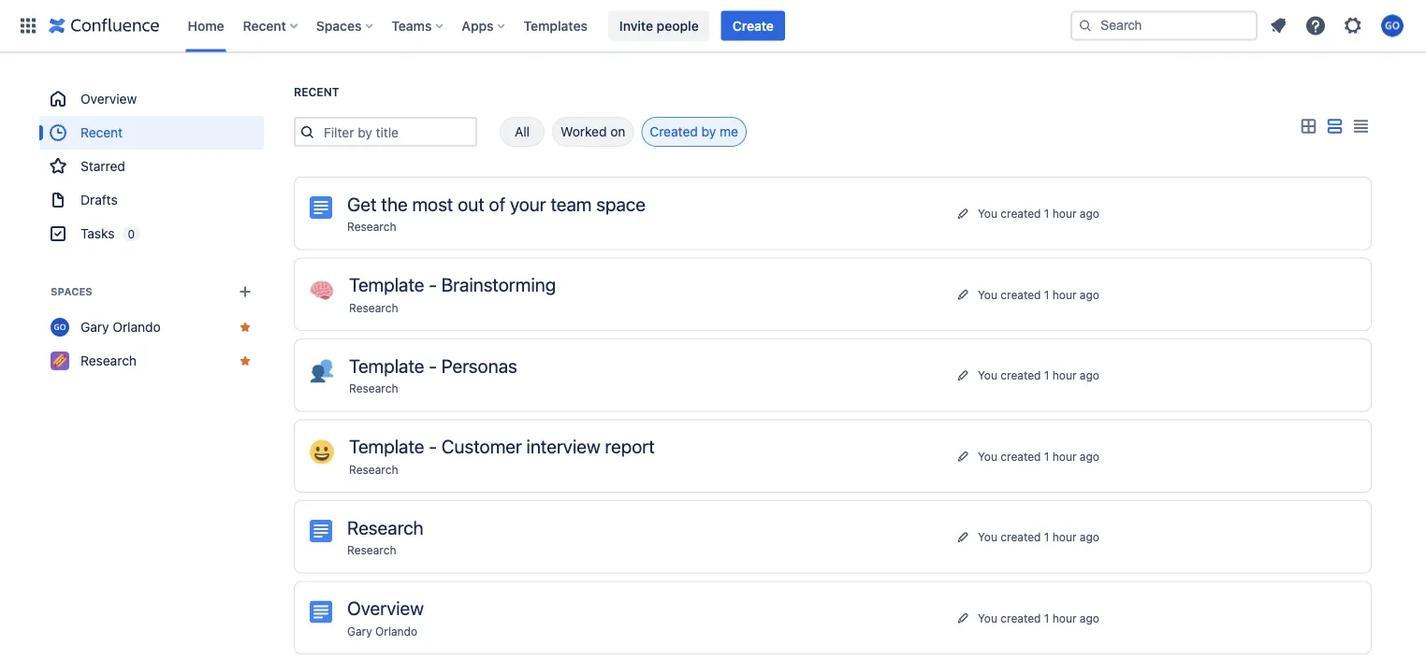 Task type: describe. For each thing, give the bounding box(es) containing it.
1 for personas
[[1044, 369, 1049, 382]]

you for most
[[978, 207, 997, 220]]

by
[[701, 124, 716, 139]]

- for brainstorming
[[429, 274, 437, 296]]

team
[[551, 193, 592, 215]]

page image
[[310, 520, 332, 543]]

template - brainstorming research
[[349, 274, 556, 314]]

list image
[[1323, 115, 1346, 138]]

created for most
[[1001, 207, 1041, 220]]

orlando inside overview gary orlando
[[375, 625, 417, 638]]

report
[[605, 436, 655, 458]]

worked
[[560, 124, 607, 139]]

tab list containing all
[[477, 117, 747, 147]]

personas
[[441, 355, 517, 377]]

customer
[[441, 436, 522, 458]]

research link for template - customer interview report
[[349, 463, 398, 476]]

template - personas research
[[349, 355, 517, 395]]

ago for brainstorming
[[1080, 288, 1099, 301]]

worked on button
[[552, 117, 634, 147]]

drafts
[[80, 192, 118, 208]]

hour for customer
[[1052, 450, 1077, 463]]

group containing overview
[[39, 82, 264, 251]]

ago for most
[[1080, 207, 1099, 220]]

all button
[[500, 117, 545, 147]]

overview link
[[39, 82, 264, 116]]

5 hour from the top
[[1052, 531, 1077, 544]]

overview for overview gary orlando
[[347, 597, 424, 619]]

research inside 'research research'
[[347, 544, 396, 557]]

1 for customer
[[1044, 450, 1049, 463]]

5 ago from the top
[[1080, 531, 1099, 544]]

your
[[510, 193, 546, 215]]

you for orlando
[[978, 612, 997, 625]]

research link for research
[[347, 544, 396, 557]]

teams
[[391, 18, 432, 33]]

template for template - personas
[[349, 355, 424, 377]]

worked on
[[560, 124, 625, 139]]

templates
[[524, 18, 588, 33]]

overview for overview
[[80, 91, 137, 107]]

appswitcher icon image
[[17, 15, 39, 37]]

get
[[347, 193, 377, 215]]

1 vertical spatial gary orlando link
[[347, 625, 417, 638]]

research link for template - brainstorming
[[349, 301, 398, 314]]

templates link
[[518, 11, 593, 41]]

hour for brainstorming
[[1052, 288, 1077, 301]]

spaces inside spaces popup button
[[316, 18, 362, 33]]

page image for get
[[310, 197, 332, 219]]

0 vertical spatial gary
[[80, 320, 109, 335]]

research research
[[347, 517, 424, 557]]

starred link
[[39, 150, 264, 183]]

help icon image
[[1304, 15, 1327, 37]]

global element
[[11, 0, 1067, 52]]

research inside 'template - customer interview report research'
[[349, 463, 398, 476]]

ago for orlando
[[1080, 612, 1099, 625]]

get the most out of your team space research
[[347, 193, 646, 233]]

- for personas
[[429, 355, 437, 377]]

template for template - brainstorming
[[349, 274, 424, 296]]

page image for overview
[[310, 601, 332, 624]]

research inside template - brainstorming research
[[349, 301, 398, 314]]

- for customer
[[429, 436, 437, 458]]

invite
[[619, 18, 653, 33]]

teams button
[[386, 11, 450, 41]]

overview gary orlando
[[347, 597, 424, 638]]

1 vertical spatial recent
[[294, 86, 339, 99]]

0 vertical spatial orlando
[[113, 320, 161, 335]]



Task type: vqa. For each thing, say whether or not it's contained in the screenshot.
heading
no



Task type: locate. For each thing, give the bounding box(es) containing it.
search image
[[1078, 18, 1093, 33]]

:grinning: image
[[310, 440, 334, 465], [310, 440, 334, 465]]

:brain: image
[[310, 278, 334, 303], [310, 278, 334, 303]]

most
[[412, 193, 453, 215]]

you created 1 hour ago for customer
[[978, 450, 1099, 463]]

research link for get the most out of your team space
[[347, 220, 396, 233]]

you created 1 hour ago
[[978, 207, 1099, 220], [978, 288, 1099, 301], [978, 369, 1099, 382], [978, 450, 1099, 463], [978, 531, 1099, 544], [978, 612, 1099, 625]]

2 vertical spatial template
[[349, 436, 424, 458]]

- inside template - brainstorming research
[[429, 274, 437, 296]]

home
[[188, 18, 224, 33]]

you created 1 hour ago for personas
[[978, 369, 1099, 382]]

1 created from the top
[[1001, 207, 1041, 220]]

1 for orlando
[[1044, 612, 1049, 625]]

1 ago from the top
[[1080, 207, 1099, 220]]

overview
[[80, 91, 137, 107], [347, 597, 424, 619]]

created for brainstorming
[[1001, 288, 1041, 301]]

1 1 from the top
[[1044, 207, 1049, 220]]

1 horizontal spatial overview
[[347, 597, 424, 619]]

0 vertical spatial overview
[[80, 91, 137, 107]]

0 vertical spatial template
[[349, 274, 424, 296]]

5 you from the top
[[978, 531, 997, 544]]

overview down 'research research'
[[347, 597, 424, 619]]

tasks
[[80, 226, 115, 241]]

4 hour from the top
[[1052, 450, 1077, 463]]

spaces right the recent dropdown button
[[316, 18, 362, 33]]

recent down spaces popup button
[[294, 86, 339, 99]]

1 horizontal spatial gary orlando link
[[347, 625, 417, 638]]

1 vertical spatial -
[[429, 355, 437, 377]]

drafts link
[[39, 183, 264, 217]]

spaces up gary orlando
[[51, 286, 92, 298]]

1
[[1044, 207, 1049, 220], [1044, 288, 1049, 301], [1044, 369, 1049, 382], [1044, 450, 1049, 463], [1044, 531, 1049, 544], [1044, 612, 1049, 625]]

research
[[347, 220, 396, 233], [349, 301, 398, 314], [80, 353, 137, 369], [349, 382, 398, 395], [349, 463, 398, 476], [347, 517, 424, 539], [347, 544, 396, 557]]

unstar this space image
[[238, 320, 253, 335]]

:busts_in_silhouette: image
[[310, 359, 334, 384], [310, 359, 334, 384]]

research link for template - personas
[[349, 382, 398, 395]]

ago
[[1080, 207, 1099, 220], [1080, 288, 1099, 301], [1080, 369, 1099, 382], [1080, 450, 1099, 463], [1080, 531, 1099, 544], [1080, 612, 1099, 625]]

ago for customer
[[1080, 450, 1099, 463]]

4 you created 1 hour ago from the top
[[978, 450, 1099, 463]]

the
[[381, 193, 408, 215]]

confluence image
[[49, 15, 160, 37], [49, 15, 160, 37]]

you
[[978, 207, 997, 220], [978, 288, 997, 301], [978, 369, 997, 382], [978, 450, 997, 463], [978, 531, 997, 544], [978, 612, 997, 625]]

cards image
[[1297, 115, 1319, 138]]

1 you from the top
[[978, 207, 997, 220]]

unstar this space image
[[238, 354, 253, 369]]

1 for brainstorming
[[1044, 288, 1049, 301]]

spaces
[[316, 18, 362, 33], [51, 286, 92, 298]]

research inside get the most out of your team space research
[[347, 220, 396, 233]]

create
[[732, 18, 774, 33]]

template
[[349, 274, 424, 296], [349, 355, 424, 377], [349, 436, 424, 458]]

research link
[[347, 220, 396, 233], [349, 301, 398, 314], [39, 344, 264, 378], [349, 382, 398, 395], [349, 463, 398, 476], [347, 544, 396, 557]]

3 - from the top
[[429, 436, 437, 458]]

- left personas
[[429, 355, 437, 377]]

0 vertical spatial gary orlando link
[[39, 311, 264, 344]]

group
[[39, 82, 264, 251]]

1 vertical spatial template
[[349, 355, 424, 377]]

recent
[[243, 18, 286, 33], [294, 86, 339, 99], [80, 125, 123, 140]]

me
[[720, 124, 738, 139]]

template inside template - brainstorming research
[[349, 274, 424, 296]]

home link
[[182, 11, 230, 41]]

recent right home on the left
[[243, 18, 286, 33]]

brainstorming
[[441, 274, 556, 296]]

1 vertical spatial spaces
[[51, 286, 92, 298]]

3 template from the top
[[349, 436, 424, 458]]

6 1 from the top
[[1044, 612, 1049, 625]]

-
[[429, 274, 437, 296], [429, 355, 437, 377], [429, 436, 437, 458]]

created
[[650, 124, 698, 139]]

6 you created 1 hour ago from the top
[[978, 612, 1099, 625]]

tab list
[[477, 117, 747, 147]]

0 horizontal spatial orlando
[[113, 320, 161, 335]]

1 page image from the top
[[310, 197, 332, 219]]

1 for most
[[1044, 207, 1049, 220]]

1 horizontal spatial spaces
[[316, 18, 362, 33]]

1 you created 1 hour ago from the top
[[978, 207, 1099, 220]]

template down the
[[349, 274, 424, 296]]

you for personas
[[978, 369, 997, 382]]

5 1 from the top
[[1044, 531, 1049, 544]]

interview
[[526, 436, 600, 458]]

2 - from the top
[[429, 355, 437, 377]]

spaces button
[[310, 11, 380, 41]]

banner containing home
[[0, 0, 1426, 52]]

3 ago from the top
[[1080, 369, 1099, 382]]

2 vertical spatial -
[[429, 436, 437, 458]]

banner
[[0, 0, 1426, 52]]

invite people
[[619, 18, 699, 33]]

2 created from the top
[[1001, 288, 1041, 301]]

0 horizontal spatial spaces
[[51, 286, 92, 298]]

overview up the recent link
[[80, 91, 137, 107]]

5 you created 1 hour ago from the top
[[978, 531, 1099, 544]]

recent link
[[39, 116, 264, 150]]

6 you from the top
[[978, 612, 997, 625]]

Search field
[[1070, 11, 1258, 41]]

created for orlando
[[1001, 612, 1041, 625]]

3 created from the top
[[1001, 369, 1041, 382]]

1 horizontal spatial orlando
[[375, 625, 417, 638]]

hour
[[1052, 207, 1077, 220], [1052, 288, 1077, 301], [1052, 369, 1077, 382], [1052, 450, 1077, 463], [1052, 531, 1077, 544], [1052, 612, 1077, 625]]

2 you created 1 hour ago from the top
[[978, 288, 1099, 301]]

starred
[[80, 159, 125, 174]]

1 vertical spatial gary
[[347, 625, 372, 638]]

0 vertical spatial recent
[[243, 18, 286, 33]]

created
[[1001, 207, 1041, 220], [1001, 288, 1041, 301], [1001, 369, 1041, 382], [1001, 450, 1041, 463], [1001, 531, 1041, 544], [1001, 612, 1041, 625]]

overview inside group
[[80, 91, 137, 107]]

1 - from the top
[[429, 274, 437, 296]]

2 vertical spatial recent
[[80, 125, 123, 140]]

6 ago from the top
[[1080, 612, 1099, 625]]

space
[[596, 193, 646, 215]]

4 1 from the top
[[1044, 450, 1049, 463]]

3 hour from the top
[[1052, 369, 1077, 382]]

1 template from the top
[[349, 274, 424, 296]]

2 ago from the top
[[1080, 288, 1099, 301]]

gary
[[80, 320, 109, 335], [347, 625, 372, 638]]

- left customer
[[429, 436, 437, 458]]

ago for personas
[[1080, 369, 1099, 382]]

created by me
[[650, 124, 738, 139]]

settings icon image
[[1342, 15, 1364, 37]]

gary inside overview gary orlando
[[347, 625, 372, 638]]

you created 1 hour ago for brainstorming
[[978, 288, 1099, 301]]

invite people button
[[608, 11, 710, 41]]

gary orlando link
[[39, 311, 264, 344], [347, 625, 417, 638]]

page image left overview gary orlando
[[310, 601, 332, 624]]

you created 1 hour ago for orlando
[[978, 612, 1099, 625]]

page image left get
[[310, 197, 332, 219]]

1 vertical spatial page image
[[310, 601, 332, 624]]

0 vertical spatial spaces
[[316, 18, 362, 33]]

0 horizontal spatial gary
[[80, 320, 109, 335]]

compact list image
[[1349, 115, 1372, 138]]

your profile and preferences image
[[1381, 15, 1404, 37]]

2 page image from the top
[[310, 601, 332, 624]]

3 you created 1 hour ago from the top
[[978, 369, 1099, 382]]

- left brainstorming
[[429, 274, 437, 296]]

created for personas
[[1001, 369, 1041, 382]]

0 horizontal spatial gary orlando link
[[39, 311, 264, 344]]

template for template - customer interview report
[[349, 436, 424, 458]]

you created 1 hour ago for most
[[978, 207, 1099, 220]]

2 1 from the top
[[1044, 288, 1049, 301]]

- inside template - personas research
[[429, 355, 437, 377]]

1 horizontal spatial recent
[[243, 18, 286, 33]]

notification icon image
[[1267, 15, 1289, 37]]

of
[[489, 193, 505, 215]]

0 horizontal spatial overview
[[80, 91, 137, 107]]

on
[[610, 124, 625, 139]]

orlando
[[113, 320, 161, 335], [375, 625, 417, 638]]

page image
[[310, 197, 332, 219], [310, 601, 332, 624]]

hour for orlando
[[1052, 612, 1077, 625]]

2 horizontal spatial recent
[[294, 86, 339, 99]]

1 vertical spatial overview
[[347, 597, 424, 619]]

0 vertical spatial page image
[[310, 197, 332, 219]]

apps button
[[456, 11, 512, 41]]

4 ago from the top
[[1080, 450, 1099, 463]]

4 created from the top
[[1001, 450, 1041, 463]]

0 vertical spatial -
[[429, 274, 437, 296]]

you for customer
[[978, 450, 997, 463]]

recent up the 'starred'
[[80, 125, 123, 140]]

6 created from the top
[[1001, 612, 1041, 625]]

3 1 from the top
[[1044, 369, 1049, 382]]

hour for personas
[[1052, 369, 1077, 382]]

apps
[[462, 18, 494, 33]]

5 created from the top
[[1001, 531, 1041, 544]]

Filter by title field
[[318, 119, 475, 145]]

out
[[458, 193, 484, 215]]

created for customer
[[1001, 450, 1041, 463]]

create link
[[721, 11, 785, 41]]

1 horizontal spatial gary
[[347, 625, 372, 638]]

template left personas
[[349, 355, 424, 377]]

created by me button
[[641, 117, 747, 147]]

create a space image
[[234, 281, 256, 303]]

template down template - personas research
[[349, 436, 424, 458]]

recent inside dropdown button
[[243, 18, 286, 33]]

0
[[128, 227, 135, 240]]

template - customer interview report research
[[349, 436, 655, 476]]

template inside 'template - customer interview report research'
[[349, 436, 424, 458]]

template inside template - personas research
[[349, 355, 424, 377]]

6 hour from the top
[[1052, 612, 1077, 625]]

2 you from the top
[[978, 288, 997, 301]]

people
[[657, 18, 699, 33]]

2 hour from the top
[[1052, 288, 1077, 301]]

- inside 'template - customer interview report research'
[[429, 436, 437, 458]]

0 horizontal spatial recent
[[80, 125, 123, 140]]

you for brainstorming
[[978, 288, 997, 301]]

1 vertical spatial orlando
[[375, 625, 417, 638]]

hour for most
[[1052, 207, 1077, 220]]

4 you from the top
[[978, 450, 997, 463]]

1 hour from the top
[[1052, 207, 1077, 220]]

3 you from the top
[[978, 369, 997, 382]]

recent button
[[237, 11, 305, 41]]

all
[[515, 124, 530, 139]]

2 template from the top
[[349, 355, 424, 377]]

gary orlando
[[80, 320, 161, 335]]

research inside template - personas research
[[349, 382, 398, 395]]



